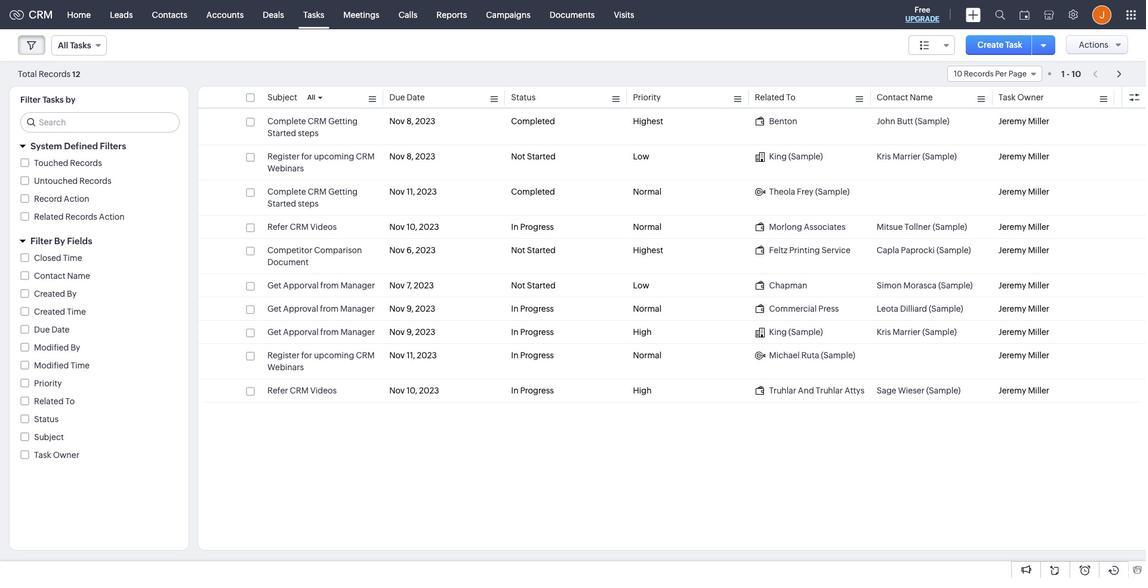 Task type: vqa. For each thing, say whether or not it's contained in the screenshot.
Competitor
yes



Task type: locate. For each thing, give the bounding box(es) containing it.
2 created from the top
[[34, 307, 65, 317]]

jeremy for sage wieser (sample) "link"
[[999, 386, 1027, 395]]

register for upcoming crm webinars for nov 8, 2023
[[268, 152, 375, 173]]

0 horizontal spatial subject
[[34, 432, 64, 442]]

dilliard
[[901, 304, 928, 314]]

4 miller from the top
[[1028, 222, 1050, 232]]

All Tasks field
[[51, 35, 107, 56]]

apporval down approval
[[283, 327, 319, 337]]

time
[[63, 253, 82, 263], [67, 307, 86, 317], [71, 361, 90, 370]]

in progress for commercial
[[511, 304, 554, 314]]

2 highest from the top
[[633, 245, 664, 255]]

get apporval from manager link up get approval from manager
[[268, 279, 375, 291]]

7 nov from the top
[[389, 304, 405, 314]]

0 vertical spatial complete crm getting started steps
[[268, 116, 358, 138]]

get approval from manager
[[268, 304, 375, 314]]

2 kris marrier (sample) from the top
[[877, 327, 957, 337]]

by up created time
[[67, 289, 77, 299]]

get down get approval from manager
[[268, 327, 282, 337]]

free
[[915, 5, 931, 14]]

0 vertical spatial by
[[54, 236, 65, 246]]

0 vertical spatial apporval
[[283, 281, 319, 290]]

contact name down closed time
[[34, 271, 90, 281]]

0 vertical spatial get apporval from manager link
[[268, 279, 375, 291]]

related up benton link at the right of page
[[755, 93, 785, 102]]

2 register for upcoming crm webinars from the top
[[268, 351, 375, 372]]

fields
[[67, 236, 92, 246]]

king down benton link at the right of page
[[770, 152, 787, 161]]

0 vertical spatial kris marrier (sample)
[[877, 152, 957, 161]]

related to up benton link at the right of page
[[755, 93, 796, 102]]

2 get apporval from manager from the top
[[268, 327, 375, 337]]

0 vertical spatial complete crm getting started steps link
[[268, 115, 378, 139]]

get down document
[[268, 281, 282, 290]]

1 vertical spatial refer crm videos
[[268, 386, 337, 395]]

1 vertical spatial kris
[[877, 327, 891, 337]]

1 vertical spatial modified
[[34, 361, 69, 370]]

1 vertical spatial manager
[[340, 304, 375, 314]]

jeremy miller for benton link at the right of page
[[999, 116, 1050, 126]]

1 vertical spatial get apporval from manager link
[[268, 326, 375, 338]]

1 vertical spatial get
[[268, 304, 282, 314]]

morlong associates
[[770, 222, 846, 232]]

2 progress from the top
[[520, 304, 554, 314]]

1 vertical spatial complete crm getting started steps
[[268, 187, 358, 208]]

3 not started from the top
[[511, 281, 556, 290]]

kris marrier (sample) down john butt (sample)
[[877, 152, 957, 161]]

get apporval from manager link down get approval from manager
[[268, 326, 375, 338]]

time down fields
[[63, 253, 82, 263]]

1 horizontal spatial related to
[[755, 93, 796, 102]]

king (sample) link for high
[[755, 326, 823, 338]]

0 horizontal spatial action
[[64, 194, 89, 204]]

not started for nov 8, 2023
[[511, 152, 556, 161]]

system defined filters
[[30, 141, 126, 151]]

tasks right deals link
[[303, 10, 324, 19]]

1 vertical spatial tasks
[[70, 41, 91, 50]]

2 nov from the top
[[389, 152, 405, 161]]

2 vertical spatial by
[[71, 343, 80, 352]]

0 vertical spatial not
[[511, 152, 526, 161]]

1 vertical spatial complete crm getting started steps link
[[268, 186, 378, 210]]

1 webinars from the top
[[268, 164, 304, 173]]

0 vertical spatial low
[[633, 152, 650, 161]]

(sample) down simon morasca (sample)
[[929, 304, 964, 314]]

1 not started from the top
[[511, 152, 556, 161]]

due date
[[389, 93, 425, 102], [34, 325, 70, 334]]

1 vertical spatial 10,
[[407, 386, 418, 395]]

1 vertical spatial getting
[[328, 187, 358, 196]]

home
[[67, 10, 91, 19]]

1 vertical spatial king (sample) link
[[755, 326, 823, 338]]

jeremy for high "kris marrier (sample)" "link"
[[999, 327, 1027, 337]]

1 vertical spatial 9,
[[407, 327, 414, 337]]

register for nov 11, 2023
[[268, 351, 300, 360]]

8 jeremy from the top
[[999, 327, 1027, 337]]

(sample) down leota dilliard (sample)
[[923, 327, 957, 337]]

1 vertical spatial upcoming
[[314, 351, 354, 360]]

1 progress from the top
[[520, 222, 554, 232]]

nov 9, 2023 for get approval from manager
[[389, 304, 436, 314]]

create
[[978, 40, 1004, 50]]

feltz printing service link
[[755, 244, 851, 256]]

manager down get approval from manager
[[341, 327, 375, 337]]

kris
[[877, 152, 891, 161], [877, 327, 891, 337]]

1 refer from the top
[[268, 222, 288, 232]]

nov 8, 2023
[[389, 116, 436, 126], [389, 152, 436, 161]]

closed
[[34, 253, 61, 263]]

(sample) right wieser
[[927, 386, 961, 395]]

2 kris from the top
[[877, 327, 891, 337]]

crm link
[[10, 8, 53, 21]]

1 nov 8, 2023 from the top
[[389, 116, 436, 126]]

records for 10
[[964, 69, 994, 78]]

nov 8, 2023 for register for upcoming crm webinars
[[389, 152, 436, 161]]

0 vertical spatial king
[[770, 152, 787, 161]]

marrier down butt
[[893, 152, 921, 161]]

filter down total
[[20, 95, 41, 105]]

jeremy miller
[[999, 116, 1050, 126], [999, 152, 1050, 161], [999, 187, 1050, 196], [999, 222, 1050, 232], [999, 245, 1050, 255], [999, 281, 1050, 290], [999, 304, 1050, 314], [999, 327, 1050, 337], [999, 351, 1050, 360], [999, 386, 1050, 395]]

records left per
[[964, 69, 994, 78]]

videos for high
[[310, 386, 337, 395]]

name
[[910, 93, 933, 102], [67, 271, 90, 281]]

feltz
[[770, 245, 788, 255]]

0 vertical spatial webinars
[[268, 164, 304, 173]]

get apporval from manager link
[[268, 279, 375, 291], [268, 326, 375, 338]]

1 horizontal spatial date
[[407, 93, 425, 102]]

action up "filter by fields" dropdown button
[[99, 212, 125, 222]]

0 vertical spatial owner
[[1018, 93, 1044, 102]]

2 refer crm videos from the top
[[268, 386, 337, 395]]

truhlar left the and
[[770, 386, 797, 395]]

king (sample) for high
[[770, 327, 823, 337]]

king (sample) up theola frey (sample) link
[[770, 152, 823, 161]]

3 miller from the top
[[1028, 187, 1050, 196]]

contact down closed
[[34, 271, 65, 281]]

for for nov 11, 2023
[[301, 351, 312, 360]]

kris down john
[[877, 152, 891, 161]]

filter up closed
[[30, 236, 52, 246]]

1 complete crm getting started steps from the top
[[268, 116, 358, 138]]

6 jeremy from the top
[[999, 281, 1027, 290]]

john butt (sample)
[[877, 116, 950, 126]]

0 vertical spatial related
[[755, 93, 785, 102]]

sage wieser (sample)
[[877, 386, 961, 395]]

0 vertical spatial register
[[268, 152, 300, 161]]

by up closed time
[[54, 236, 65, 246]]

1 11, from the top
[[407, 187, 415, 196]]

1 get apporval from manager from the top
[[268, 281, 375, 290]]

by for modified
[[71, 343, 80, 352]]

2 completed from the top
[[511, 187, 555, 196]]

normal for commercial press
[[633, 304, 662, 314]]

mitsue tollner (sample) link
[[877, 221, 968, 233]]

2023 for get apporval from manager link associated with nov 9, 2023
[[415, 327, 436, 337]]

7 jeremy miller from the top
[[999, 304, 1050, 314]]

1 8, from the top
[[407, 116, 414, 126]]

nov for michael ruta (sample) link
[[389, 351, 405, 360]]

complete crm getting started steps for nov 11, 2023
[[268, 187, 358, 208]]

jeremy for 'leota dilliard (sample)' link
[[999, 304, 1027, 314]]

3 in from the top
[[511, 327, 519, 337]]

2 normal from the top
[[633, 222, 662, 232]]

2 horizontal spatial tasks
[[303, 10, 324, 19]]

1 nov 9, 2023 from the top
[[389, 304, 436, 314]]

10 right '-'
[[1072, 69, 1082, 79]]

1 vertical spatial high
[[633, 386, 652, 395]]

1 vertical spatial date
[[51, 325, 70, 334]]

related down modified time
[[34, 397, 64, 406]]

jeremy miller for truhlar and truhlar attys link
[[999, 386, 1050, 395]]

1 jeremy from the top
[[999, 116, 1027, 126]]

time for created time
[[67, 307, 86, 317]]

1 high from the top
[[633, 327, 652, 337]]

0 horizontal spatial due
[[34, 325, 50, 334]]

king (sample) link down benton
[[755, 150, 823, 162]]

in
[[511, 222, 519, 232], [511, 304, 519, 314], [511, 327, 519, 337], [511, 351, 519, 360], [511, 386, 519, 395]]

2 not from the top
[[511, 245, 526, 255]]

marrier for low
[[893, 152, 921, 161]]

(sample) right frey
[[816, 187, 850, 196]]

in progress for truhlar
[[511, 386, 554, 395]]

refer crm videos link for high
[[268, 385, 337, 397]]

progress for michael ruta (sample)
[[520, 351, 554, 360]]

0 vertical spatial nov 10, 2023
[[389, 222, 439, 232]]

kris marrier (sample) link down john butt (sample)
[[877, 150, 957, 162]]

get apporval from manager for nov 9, 2023
[[268, 327, 375, 337]]

tasks inside "field"
[[70, 41, 91, 50]]

1 register for upcoming crm webinars link from the top
[[268, 150, 378, 174]]

king (sample) down commercial press link
[[770, 327, 823, 337]]

1 vertical spatial get apporval from manager
[[268, 327, 375, 337]]

1 vertical spatial contact name
[[34, 271, 90, 281]]

0 vertical spatial nov 11, 2023
[[389, 187, 437, 196]]

michael
[[770, 351, 800, 360]]

from up get approval from manager
[[320, 281, 339, 290]]

2 videos from the top
[[310, 386, 337, 395]]

complete for nov 11, 2023
[[268, 187, 306, 196]]

kris marrier (sample) for low
[[877, 152, 957, 161]]

nov for theola frey (sample) link
[[389, 187, 405, 196]]

jeremy miller for the chapman link
[[999, 281, 1050, 290]]

normal
[[633, 187, 662, 196], [633, 222, 662, 232], [633, 304, 662, 314], [633, 351, 662, 360]]

2023 for register for upcoming crm webinars link corresponding to nov 11, 2023
[[417, 351, 437, 360]]

kris marrier (sample) down dilliard
[[877, 327, 957, 337]]

capla paprocki (sample) link
[[877, 244, 972, 256]]

0 vertical spatial 9,
[[407, 304, 414, 314]]

2 miller from the top
[[1028, 152, 1050, 161]]

1 marrier from the top
[[893, 152, 921, 161]]

refer for high
[[268, 386, 288, 395]]

2 refer crm videos link from the top
[[268, 385, 337, 397]]

4 progress from the top
[[520, 351, 554, 360]]

5 miller from the top
[[1028, 245, 1050, 255]]

1 complete crm getting started steps link from the top
[[268, 115, 378, 139]]

2 webinars from the top
[[268, 363, 304, 372]]

1 horizontal spatial tasks
[[70, 41, 91, 50]]

10 records per page
[[954, 69, 1027, 78]]

name up john butt (sample)
[[910, 93, 933, 102]]

0 vertical spatial kris
[[877, 152, 891, 161]]

2 vertical spatial get
[[268, 327, 282, 337]]

3 in progress from the top
[[511, 327, 554, 337]]

documents link
[[540, 0, 605, 29]]

1 vertical spatial due date
[[34, 325, 70, 334]]

jeremy miller for commercial press link
[[999, 304, 1050, 314]]

simon morasca (sample)
[[877, 281, 973, 290]]

0 vertical spatial steps
[[298, 128, 319, 138]]

highest for completed
[[633, 116, 664, 126]]

Search text field
[[21, 113, 179, 132]]

tasks left 'by'
[[43, 95, 64, 105]]

(sample) right butt
[[915, 116, 950, 126]]

2 11, from the top
[[407, 351, 415, 360]]

0 vertical spatial 11,
[[407, 187, 415, 196]]

2 apporval from the top
[[283, 327, 319, 337]]

5 jeremy from the top
[[999, 245, 1027, 255]]

to up benton
[[787, 93, 796, 102]]

manager inside get approval from manager link
[[340, 304, 375, 314]]

kris marrier (sample) link
[[877, 150, 957, 162], [877, 326, 957, 338]]

truhlar right the and
[[816, 386, 843, 395]]

1 for from the top
[[301, 152, 312, 161]]

nov 11, 2023 for register for upcoming crm webinars
[[389, 351, 437, 360]]

refer for normal
[[268, 222, 288, 232]]

king (sample) link down commercial
[[755, 326, 823, 338]]

get apporval from manager up get approval from manager
[[268, 281, 375, 290]]

10 jeremy miller from the top
[[999, 386, 1050, 395]]

untouched records
[[34, 176, 111, 186]]

nov 9, 2023 for get apporval from manager
[[389, 327, 436, 337]]

by inside dropdown button
[[54, 236, 65, 246]]

6 jeremy miller from the top
[[999, 281, 1050, 290]]

create menu image
[[966, 7, 981, 22]]

progress for morlong associates
[[520, 222, 554, 232]]

2 from from the top
[[320, 304, 339, 314]]

0 vertical spatial date
[[407, 93, 425, 102]]

2 register for upcoming crm webinars link from the top
[[268, 349, 378, 373]]

10 jeremy from the top
[[999, 386, 1027, 395]]

filters
[[100, 141, 126, 151]]

from down get approval from manager
[[320, 327, 339, 337]]

0 vertical spatial subject
[[268, 93, 297, 102]]

6 nov from the top
[[389, 281, 405, 290]]

0 vertical spatial all
[[58, 41, 68, 50]]

1 in from the top
[[511, 222, 519, 232]]

1 jeremy miller from the top
[[999, 116, 1050, 126]]

complete for nov 8, 2023
[[268, 116, 306, 126]]

tasks up 12
[[70, 41, 91, 50]]

register for upcoming crm webinars for nov 11, 2023
[[268, 351, 375, 372]]

in progress for michael
[[511, 351, 554, 360]]

2 in progress from the top
[[511, 304, 554, 314]]

2 in from the top
[[511, 304, 519, 314]]

6 miller from the top
[[1028, 281, 1050, 290]]

name down closed time
[[67, 271, 90, 281]]

1 horizontal spatial 10
[[1072, 69, 1082, 79]]

all inside "field"
[[58, 41, 68, 50]]

profile element
[[1086, 0, 1119, 29]]

contact
[[877, 93, 909, 102], [34, 271, 65, 281]]

8, for register for upcoming crm webinars
[[407, 152, 414, 161]]

1 kris marrier (sample) link from the top
[[877, 150, 957, 162]]

1 horizontal spatial all
[[307, 94, 315, 101]]

miller for theola frey (sample) link
[[1028, 187, 1050, 196]]

steps for nov 11, 2023
[[298, 199, 319, 208]]

1 vertical spatial contact
[[34, 271, 65, 281]]

action up related records action
[[64, 194, 89, 204]]

highest
[[633, 116, 664, 126], [633, 245, 664, 255]]

0 vertical spatial tasks
[[303, 10, 324, 19]]

apporval up approval
[[283, 281, 319, 290]]

4 jeremy miller from the top
[[999, 222, 1050, 232]]

10 left per
[[954, 69, 963, 78]]

8 jeremy miller from the top
[[999, 327, 1050, 337]]

records up fields
[[65, 212, 97, 222]]

register for upcoming crm webinars link
[[268, 150, 378, 174], [268, 349, 378, 373]]

due
[[389, 93, 405, 102], [34, 325, 50, 334]]

0 vertical spatial nov 8, 2023
[[389, 116, 436, 126]]

manager down comparison
[[341, 281, 375, 290]]

and
[[798, 386, 814, 395]]

modified up modified time
[[34, 343, 69, 352]]

4 normal from the top
[[633, 351, 662, 360]]

manager right approval
[[340, 304, 375, 314]]

0 vertical spatial status
[[511, 93, 536, 102]]

1 miller from the top
[[1028, 116, 1050, 126]]

1 videos from the top
[[310, 222, 337, 232]]

(sample) right morasca
[[939, 281, 973, 290]]

related down record in the left top of the page
[[34, 212, 64, 222]]

create task button
[[966, 35, 1035, 55]]

9, for get apporval from manager
[[407, 327, 414, 337]]

2 register from the top
[[268, 351, 300, 360]]

total
[[18, 69, 37, 79]]

campaigns link
[[477, 0, 540, 29]]

2023 for the competitor comparison document link
[[416, 245, 436, 255]]

nov for feltz printing service link in the right of the page
[[389, 245, 405, 255]]

refer crm videos for high
[[268, 386, 337, 395]]

11, for register for upcoming crm webinars
[[407, 351, 415, 360]]

1 10, from the top
[[407, 222, 418, 232]]

for for nov 8, 2023
[[301, 152, 312, 161]]

1 vertical spatial apporval
[[283, 327, 319, 337]]

visits
[[614, 10, 635, 19]]

by
[[54, 236, 65, 246], [67, 289, 77, 299], [71, 343, 80, 352]]

commercial press
[[770, 304, 839, 314]]

time down modified by
[[71, 361, 90, 370]]

2 nov 9, 2023 from the top
[[389, 327, 436, 337]]

0 vertical spatial completed
[[511, 116, 555, 126]]

benton
[[770, 116, 798, 126]]

1 king (sample) link from the top
[[755, 150, 823, 162]]

1 vertical spatial task owner
[[34, 450, 79, 460]]

contact name up butt
[[877, 93, 933, 102]]

(sample) right tollner
[[933, 222, 968, 232]]

1 vertical spatial name
[[67, 271, 90, 281]]

0 horizontal spatial contact name
[[34, 271, 90, 281]]

0 vertical spatial time
[[63, 253, 82, 263]]

8 miller from the top
[[1028, 327, 1050, 337]]

modified down modified by
[[34, 361, 69, 370]]

2 kris marrier (sample) link from the top
[[877, 326, 957, 338]]

1 king from the top
[[770, 152, 787, 161]]

theola frey (sample) link
[[755, 186, 850, 198]]

by for filter
[[54, 236, 65, 246]]

0 horizontal spatial all
[[58, 41, 68, 50]]

(sample) right paprocki
[[937, 245, 972, 255]]

2 nov 11, 2023 from the top
[[389, 351, 437, 360]]

nov for truhlar and truhlar attys link
[[389, 386, 405, 395]]

0 vertical spatial king (sample)
[[770, 152, 823, 161]]

from right approval
[[320, 304, 339, 314]]

1 nov 10, 2023 from the top
[[389, 222, 439, 232]]

kris for high
[[877, 327, 891, 337]]

kris marrier (sample)
[[877, 152, 957, 161], [877, 327, 957, 337]]

to down modified time
[[65, 397, 75, 406]]

1 vertical spatial videos
[[310, 386, 337, 395]]

records left 12
[[39, 69, 71, 79]]

1 from from the top
[[320, 281, 339, 290]]

kris down leota on the bottom right of the page
[[877, 327, 891, 337]]

low
[[633, 152, 650, 161], [633, 281, 650, 290]]

jeremy miller for theola frey (sample) link
[[999, 187, 1050, 196]]

1 horizontal spatial action
[[99, 212, 125, 222]]

1 truhlar from the left
[[770, 386, 797, 395]]

time for closed time
[[63, 253, 82, 263]]

get apporval from manager down get approval from manager
[[268, 327, 375, 337]]

created for created by
[[34, 289, 65, 299]]

(sample)
[[915, 116, 950, 126], [789, 152, 823, 161], [923, 152, 957, 161], [816, 187, 850, 196], [933, 222, 968, 232], [937, 245, 972, 255], [939, 281, 973, 290], [929, 304, 964, 314], [789, 327, 823, 337], [923, 327, 957, 337], [821, 351, 856, 360], [927, 386, 961, 395]]

0 vertical spatial contact name
[[877, 93, 933, 102]]

crm
[[29, 8, 53, 21], [308, 116, 327, 126], [356, 152, 375, 161], [308, 187, 327, 196], [290, 222, 309, 232], [356, 351, 375, 360], [290, 386, 309, 395]]

1 horizontal spatial to
[[787, 93, 796, 102]]

2 for from the top
[[301, 351, 312, 360]]

3 progress from the top
[[520, 327, 554, 337]]

5 in from the top
[[511, 386, 519, 395]]

nov 10, 2023 for high
[[389, 386, 439, 395]]

kris for low
[[877, 152, 891, 161]]

miller for benton link at the right of page
[[1028, 116, 1050, 126]]

11, for complete crm getting started steps
[[407, 187, 415, 196]]

0 vertical spatial complete
[[268, 116, 306, 126]]

refer crm videos
[[268, 222, 337, 232], [268, 386, 337, 395]]

0 vertical spatial upcoming
[[314, 152, 354, 161]]

complete crm getting started steps link for nov 8, 2023
[[268, 115, 378, 139]]

10 inside field
[[954, 69, 963, 78]]

1 vertical spatial nov 9, 2023
[[389, 327, 436, 337]]

nov 6, 2023
[[389, 245, 436, 255]]

miller for truhlar and truhlar attys link
[[1028, 386, 1050, 395]]

simon morasca (sample) link
[[877, 279, 973, 291]]

time down created by
[[67, 307, 86, 317]]

king
[[770, 152, 787, 161], [770, 327, 787, 337]]

records down touched records
[[79, 176, 111, 186]]

0 vertical spatial high
[[633, 327, 652, 337]]

get for normal
[[268, 304, 282, 314]]

row group
[[198, 110, 1147, 403]]

0 vertical spatial marrier
[[893, 152, 921, 161]]

related to down modified time
[[34, 397, 75, 406]]

refer
[[268, 222, 288, 232], [268, 386, 288, 395]]

records for related
[[65, 212, 97, 222]]

competitor
[[268, 245, 313, 255]]

0 vertical spatial highest
[[633, 116, 664, 126]]

progress for truhlar and truhlar attys
[[520, 386, 554, 395]]

by up modified time
[[71, 343, 80, 352]]

not
[[511, 152, 526, 161], [511, 245, 526, 255], [511, 281, 526, 290]]

1 highest from the top
[[633, 116, 664, 126]]

modified for modified time
[[34, 361, 69, 370]]

2 complete crm getting started steps from the top
[[268, 187, 358, 208]]

1 vertical spatial kris marrier (sample)
[[877, 327, 957, 337]]

michael ruta (sample) link
[[755, 349, 856, 361]]

2 vertical spatial not started
[[511, 281, 556, 290]]

in progress
[[511, 222, 554, 232], [511, 304, 554, 314], [511, 327, 554, 337], [511, 351, 554, 360], [511, 386, 554, 395]]

2 vertical spatial tasks
[[43, 95, 64, 105]]

10 miller from the top
[[1028, 386, 1050, 395]]

get for high
[[268, 327, 282, 337]]

king up michael
[[770, 327, 787, 337]]

(sample) up michael ruta (sample) link
[[789, 327, 823, 337]]

2 king from the top
[[770, 327, 787, 337]]

contacts link
[[143, 0, 197, 29]]

all
[[58, 41, 68, 50], [307, 94, 315, 101]]

started
[[268, 128, 296, 138], [527, 152, 556, 161], [268, 199, 296, 208], [527, 245, 556, 255], [527, 281, 556, 290]]

videos
[[310, 222, 337, 232], [310, 386, 337, 395]]

5 jeremy miller from the top
[[999, 245, 1050, 255]]

kris marrier (sample) link for low
[[877, 150, 957, 162]]

steps for nov 8, 2023
[[298, 128, 319, 138]]

3 jeremy miller from the top
[[999, 187, 1050, 196]]

1 upcoming from the top
[[314, 152, 354, 161]]

1 horizontal spatial name
[[910, 93, 933, 102]]

tasks
[[303, 10, 324, 19], [70, 41, 91, 50], [43, 95, 64, 105]]

1 getting from the top
[[328, 116, 358, 126]]

created up created time
[[34, 289, 65, 299]]

kris marrier (sample) link down dilliard
[[877, 326, 957, 338]]

1 register for upcoming crm webinars from the top
[[268, 152, 375, 173]]

tasks inside 'link'
[[303, 10, 324, 19]]

0 vertical spatial getting
[[328, 116, 358, 126]]

filter inside dropdown button
[[30, 236, 52, 246]]

1 modified from the top
[[34, 343, 69, 352]]

1 vertical spatial created
[[34, 307, 65, 317]]

truhlar
[[770, 386, 797, 395], [816, 386, 843, 395]]

2 nov 8, 2023 from the top
[[389, 152, 436, 161]]

mitsue
[[877, 222, 903, 232]]

calendar image
[[1020, 10, 1030, 19]]

0 horizontal spatial tasks
[[43, 95, 64, 105]]

1 vertical spatial from
[[320, 304, 339, 314]]

1 completed from the top
[[511, 116, 555, 126]]

10 Records Per Page field
[[948, 66, 1043, 82]]

logo image
[[10, 10, 24, 19]]

nov 10, 2023
[[389, 222, 439, 232], [389, 386, 439, 395]]

1 vertical spatial steps
[[298, 199, 319, 208]]

0 vertical spatial action
[[64, 194, 89, 204]]

None field
[[909, 35, 956, 55]]

progress
[[520, 222, 554, 232], [520, 304, 554, 314], [520, 327, 554, 337], [520, 351, 554, 360], [520, 386, 554, 395]]

contact up john
[[877, 93, 909, 102]]

king (sample) link
[[755, 150, 823, 162], [755, 326, 823, 338]]

1 kris from the top
[[877, 152, 891, 161]]

complete crm getting started steps link
[[268, 115, 378, 139], [268, 186, 378, 210]]

by for created
[[67, 289, 77, 299]]

1 vertical spatial register for upcoming crm webinars
[[268, 351, 375, 372]]

1 vertical spatial status
[[34, 414, 59, 424]]

1 vertical spatial refer crm videos link
[[268, 385, 337, 397]]

records inside field
[[964, 69, 994, 78]]

0 vertical spatial created
[[34, 289, 65, 299]]

1 get apporval from manager link from the top
[[268, 279, 375, 291]]

3 not from the top
[[511, 281, 526, 290]]

1 apporval from the top
[[283, 281, 319, 290]]

marrier down dilliard
[[893, 327, 921, 337]]

wieser
[[899, 386, 925, 395]]

2 king (sample) link from the top
[[755, 326, 823, 338]]

webinars
[[268, 164, 304, 173], [268, 363, 304, 372]]

(sample) down john butt (sample)
[[923, 152, 957, 161]]

records down "defined" in the top left of the page
[[70, 158, 102, 168]]

10 nov from the top
[[389, 386, 405, 395]]

1 get from the top
[[268, 281, 282, 290]]

0 vertical spatial refer crm videos link
[[268, 221, 337, 233]]

get left approval
[[268, 304, 282, 314]]

9 jeremy from the top
[[999, 351, 1027, 360]]

refer crm videos link
[[268, 221, 337, 233], [268, 385, 337, 397]]

press
[[819, 304, 839, 314]]

created down created by
[[34, 307, 65, 317]]

1 vertical spatial time
[[67, 307, 86, 317]]

subject
[[268, 93, 297, 102], [34, 432, 64, 442]]

refer crm videos for normal
[[268, 222, 337, 232]]



Task type: describe. For each thing, give the bounding box(es) containing it.
normal for michael ruta (sample)
[[633, 351, 662, 360]]

record action
[[34, 194, 89, 204]]

morlong associates link
[[755, 221, 846, 233]]

manager for low
[[341, 281, 375, 290]]

1 vertical spatial due
[[34, 325, 50, 334]]

frey
[[797, 187, 814, 196]]

10, for high
[[407, 386, 418, 395]]

sage wieser (sample) link
[[877, 385, 961, 397]]

nov for the chapman link
[[389, 281, 405, 290]]

not for nov 7, 2023
[[511, 281, 526, 290]]

(sample) right ruta
[[821, 351, 856, 360]]

ruta
[[802, 351, 820, 360]]

comparison
[[314, 245, 362, 255]]

upcoming for nov 11, 2023
[[314, 351, 354, 360]]

1 vertical spatial related
[[34, 212, 64, 222]]

miller for feltz printing service link in the right of the page
[[1028, 245, 1050, 255]]

actions
[[1079, 40, 1109, 50]]

sage
[[877, 386, 897, 395]]

jeremy miller for morlong associates link
[[999, 222, 1050, 232]]

in for commercial press
[[511, 304, 519, 314]]

(sample) inside "link"
[[927, 386, 961, 395]]

0 vertical spatial to
[[787, 93, 796, 102]]

all for all
[[307, 94, 315, 101]]

free upgrade
[[906, 5, 940, 23]]

webinars for nov 8, 2023
[[268, 164, 304, 173]]

0 vertical spatial name
[[910, 93, 933, 102]]

nov 11, 2023 for complete crm getting started steps
[[389, 187, 437, 196]]

2 truhlar from the left
[[816, 386, 843, 395]]

jeremy miller for feltz printing service link in the right of the page
[[999, 245, 1050, 255]]

leota dilliard (sample)
[[877, 304, 964, 314]]

1 horizontal spatial contact
[[877, 93, 909, 102]]

in for truhlar and truhlar attys
[[511, 386, 519, 395]]

3 jeremy from the top
[[999, 187, 1027, 196]]

1 vertical spatial task
[[999, 93, 1016, 102]]

12
[[72, 70, 80, 79]]

feltz printing service
[[770, 245, 851, 255]]

tasks link
[[294, 0, 334, 29]]

nov for benton link at the right of page
[[389, 116, 405, 126]]

2 jeremy miller from the top
[[999, 152, 1050, 161]]

0 vertical spatial related to
[[755, 93, 796, 102]]

modified for modified by
[[34, 343, 69, 352]]

0 horizontal spatial contact
[[34, 271, 65, 281]]

reports
[[437, 10, 467, 19]]

from for high
[[320, 327, 339, 337]]

get apporval from manager for nov 7, 2023
[[268, 281, 375, 290]]

9, for get approval from manager
[[407, 304, 414, 314]]

records for touched
[[70, 158, 102, 168]]

task inside "button"
[[1006, 40, 1023, 50]]

search element
[[988, 0, 1013, 29]]

associates
[[804, 222, 846, 232]]

refer crm videos link for normal
[[268, 221, 337, 233]]

2 vertical spatial related
[[34, 397, 64, 406]]

get apporval from manager link for nov 7, 2023
[[268, 279, 375, 291]]

by
[[66, 95, 75, 105]]

calls link
[[389, 0, 427, 29]]

visits link
[[605, 0, 644, 29]]

nov 8, 2023 for complete crm getting started steps
[[389, 116, 436, 126]]

calls
[[399, 10, 418, 19]]

1 horizontal spatial status
[[511, 93, 536, 102]]

complete crm getting started steps for nov 8, 2023
[[268, 116, 358, 138]]

0 vertical spatial task owner
[[999, 93, 1044, 102]]

created time
[[34, 307, 86, 317]]

0 horizontal spatial related to
[[34, 397, 75, 406]]

miller for michael ruta (sample) link
[[1028, 351, 1050, 360]]

2023 for nov 8, 2023 'complete crm getting started steps' link
[[416, 116, 436, 126]]

upgrade
[[906, 15, 940, 23]]

filter for filter by fields
[[30, 236, 52, 246]]

high for truhlar and truhlar attys
[[633, 386, 652, 395]]

benton link
[[755, 115, 798, 127]]

create task
[[978, 40, 1023, 50]]

miller for commercial press link
[[1028, 304, 1050, 314]]

apporval for nov 7, 2023
[[283, 281, 319, 290]]

in for king (sample)
[[511, 327, 519, 337]]

commercial press link
[[755, 303, 839, 315]]

search image
[[996, 10, 1006, 20]]

started for for
[[527, 152, 556, 161]]

not for nov 8, 2023
[[511, 152, 526, 161]]

0 horizontal spatial to
[[65, 397, 75, 406]]

create menu element
[[959, 0, 988, 29]]

reports link
[[427, 0, 477, 29]]

1 horizontal spatial owner
[[1018, 93, 1044, 102]]

time for modified time
[[71, 361, 90, 370]]

campaigns
[[486, 10, 531, 19]]

truhlar and truhlar attys link
[[755, 385, 865, 397]]

completed for nov 8, 2023
[[511, 116, 555, 126]]

michael ruta (sample)
[[770, 351, 856, 360]]

untouched
[[34, 176, 78, 186]]

deals link
[[253, 0, 294, 29]]

low for chapman
[[633, 281, 650, 290]]

low for king (sample)
[[633, 152, 650, 161]]

0 horizontal spatial due date
[[34, 325, 70, 334]]

system
[[30, 141, 62, 151]]

(sample) up frey
[[789, 152, 823, 161]]

morasca
[[904, 281, 937, 290]]

theola
[[770, 187, 796, 196]]

2023 for get apporval from manager link associated with nov 7, 2023
[[414, 281, 434, 290]]

getting for nov 8, 2023
[[328, 116, 358, 126]]

system defined filters button
[[10, 136, 189, 156]]

related records action
[[34, 212, 125, 222]]

row group containing complete crm getting started steps
[[198, 110, 1147, 403]]

1 horizontal spatial contact name
[[877, 93, 933, 102]]

not for nov 6, 2023
[[511, 245, 526, 255]]

-
[[1067, 69, 1070, 79]]

2023 for "refer crm videos" link associated with normal
[[419, 222, 439, 232]]

8 nov from the top
[[389, 327, 405, 337]]

printing
[[790, 245, 820, 255]]

closed time
[[34, 253, 82, 263]]

register for nov 8, 2023
[[268, 152, 300, 161]]

started for apporval
[[527, 281, 556, 290]]

1
[[1062, 69, 1065, 79]]

register for upcoming crm webinars link for nov 11, 2023
[[268, 349, 378, 373]]

defined
[[64, 141, 98, 151]]

kris marrier (sample) link for high
[[877, 326, 957, 338]]

john butt (sample) link
[[877, 115, 950, 127]]

touched
[[34, 158, 68, 168]]

paprocki
[[901, 245, 935, 255]]

leads
[[110, 10, 133, 19]]

per
[[996, 69, 1008, 78]]

0 vertical spatial due date
[[389, 93, 425, 102]]

all tasks
[[58, 41, 91, 50]]

capla
[[877, 245, 900, 255]]

created for created time
[[34, 307, 65, 317]]

record
[[34, 194, 62, 204]]

0 horizontal spatial task owner
[[34, 450, 79, 460]]

2023 for "refer crm videos" link for high
[[419, 386, 439, 395]]

2 vertical spatial task
[[34, 450, 51, 460]]

service
[[822, 245, 851, 255]]

leads link
[[100, 0, 143, 29]]

10, for normal
[[407, 222, 418, 232]]

1 vertical spatial owner
[[53, 450, 79, 460]]

0 horizontal spatial priority
[[34, 379, 62, 388]]

contacts
[[152, 10, 187, 19]]

marrier for high
[[893, 327, 921, 337]]

john
[[877, 116, 896, 126]]

not started for nov 6, 2023
[[511, 245, 556, 255]]

in progress for king
[[511, 327, 554, 337]]

2023 for register for upcoming crm webinars link related to nov 8, 2023
[[416, 152, 436, 161]]

nov for commercial press link
[[389, 304, 405, 314]]

tasks for filter tasks by
[[43, 95, 64, 105]]

king for high
[[770, 327, 787, 337]]

created by
[[34, 289, 77, 299]]

register for upcoming crm webinars link for nov 8, 2023
[[268, 150, 378, 174]]

8, for complete crm getting started steps
[[407, 116, 414, 126]]

total records 12
[[18, 69, 80, 79]]

complete crm getting started steps link for nov 11, 2023
[[268, 186, 378, 210]]

0 vertical spatial due
[[389, 93, 405, 102]]

competitor comparison document
[[268, 245, 362, 267]]

filter by fields
[[30, 236, 92, 246]]

butt
[[898, 116, 914, 126]]

meetings link
[[334, 0, 389, 29]]

records for total
[[39, 69, 71, 79]]

chapman
[[770, 281, 808, 290]]

0 vertical spatial priority
[[633, 93, 661, 102]]

videos for normal
[[310, 222, 337, 232]]

size image
[[920, 40, 930, 51]]

1 vertical spatial subject
[[34, 432, 64, 442]]

filter for filter tasks by
[[20, 95, 41, 105]]

theola frey (sample)
[[770, 187, 850, 196]]

meetings
[[344, 10, 380, 19]]

tasks for all tasks
[[70, 41, 91, 50]]

king (sample) link for low
[[755, 150, 823, 162]]

0 horizontal spatial status
[[34, 414, 59, 424]]

apporval for nov 9, 2023
[[283, 327, 319, 337]]

manager for normal
[[340, 304, 375, 314]]

touched records
[[34, 158, 102, 168]]

competitor comparison document link
[[268, 244, 378, 268]]

modified by
[[34, 343, 80, 352]]

not started for nov 7, 2023
[[511, 281, 556, 290]]

upcoming for nov 8, 2023
[[314, 152, 354, 161]]

capla paprocki (sample)
[[877, 245, 972, 255]]

chapman link
[[755, 279, 808, 291]]

1 horizontal spatial subject
[[268, 93, 297, 102]]

profile image
[[1093, 5, 1112, 24]]

king for low
[[770, 152, 787, 161]]

documents
[[550, 10, 595, 19]]

completed for nov 11, 2023
[[511, 187, 555, 196]]

truhlar and truhlar attys
[[770, 386, 865, 395]]

jeremy for the capla paprocki (sample) link
[[999, 245, 1027, 255]]

document
[[268, 257, 309, 267]]

approval
[[283, 304, 318, 314]]

filter by fields button
[[10, 231, 189, 251]]



